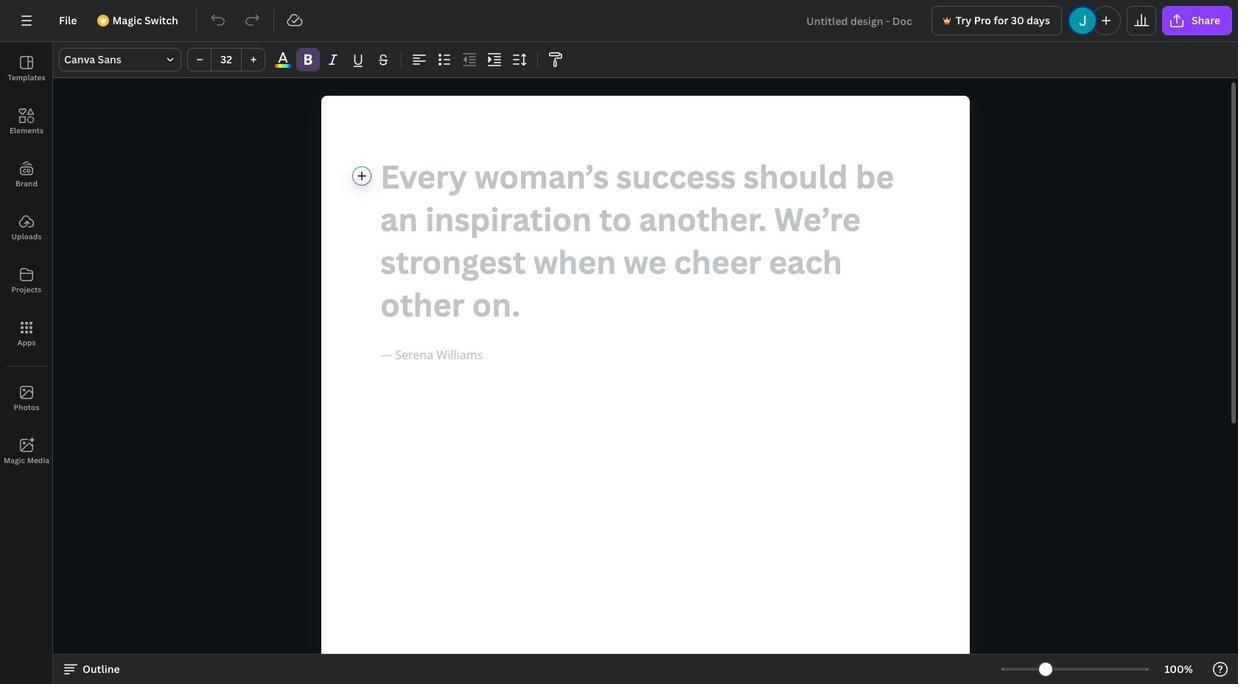 Task type: vqa. For each thing, say whether or not it's contained in the screenshot.
File
no



Task type: locate. For each thing, give the bounding box(es) containing it.
main menu bar
[[0, 0, 1238, 42]]

Zoom button
[[1155, 658, 1203, 682]]

None text field
[[321, 96, 970, 685]]

group
[[187, 48, 265, 71]]

color range image
[[275, 64, 291, 68]]



Task type: describe. For each thing, give the bounding box(es) containing it.
side panel tab list
[[0, 42, 53, 478]]

– – number field
[[216, 52, 237, 66]]

Design title text field
[[795, 6, 926, 35]]



